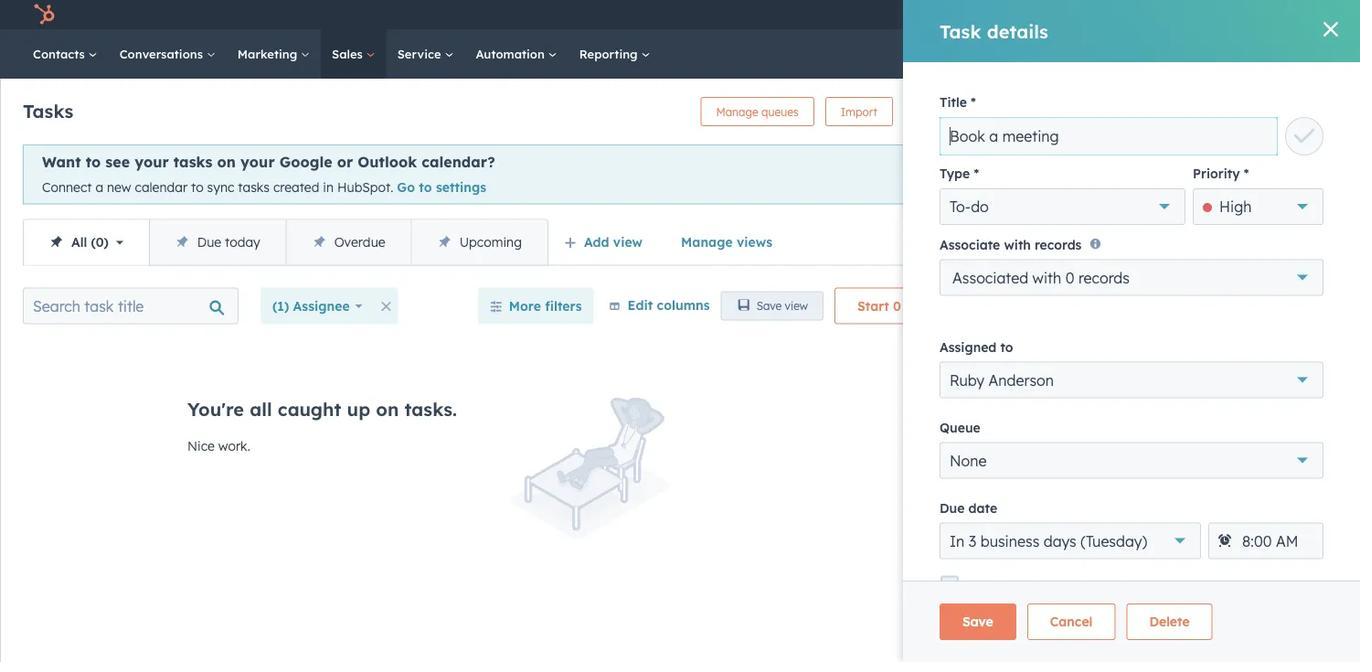Task type: locate. For each thing, give the bounding box(es) containing it.
2 0 button from the top
[[1180, 546, 1197, 580]]

task details
[[940, 20, 1049, 43]]

all
[[1052, 191, 1066, 207], [71, 234, 87, 250]]

date down weekly
[[1021, 627, 1047, 641]]

this up frequency: daily
[[1086, 363, 1106, 377]]

HH:MM text field
[[1209, 522, 1324, 559]]

1 date from the top
[[1021, 363, 1047, 377]]

see
[[105, 153, 130, 171]]

manage inside manage queues link
[[716, 105, 759, 118]]

add view
[[584, 234, 643, 250]]

search image
[[1319, 46, 1335, 62]]

tab list
[[1018, 283, 1361, 328]]

0 vertical spatial this
[[1052, 146, 1082, 165]]

view for add view
[[613, 234, 643, 250]]

with up associated with 0 records
[[1004, 236, 1031, 252]]

your up calendar
[[135, 153, 169, 171]]

tasks
[[174, 153, 213, 171], [238, 179, 270, 195], [905, 298, 938, 314]]

0 button for meetings completed this week "element"
[[1180, 546, 1197, 580]]

more
[[509, 298, 541, 314]]

0 inside meetings completed this week "element"
[[1180, 547, 1197, 579]]

0 button up meetings completed this week "element"
[[1180, 434, 1197, 469]]

range: inside calls connected this week element
[[1050, 363, 1082, 377]]

upgrade image
[[963, 8, 979, 25]]

0 inside popup button
[[1066, 268, 1075, 287]]

tasks.
[[405, 397, 457, 420]]

all inside the all data shown here now lives in the prospecting workspace.
[[1052, 191, 1066, 207]]

1 horizontal spatial due
[[940, 500, 965, 516]]

view for save view
[[785, 299, 808, 313]]

2 vertical spatial this
[[1086, 627, 1106, 641]]

0 button up report
[[1180, 546, 1197, 580]]

in 3 business days (tuesday)
[[950, 532, 1148, 550]]

0
[[96, 234, 104, 250], [1066, 268, 1075, 287], [893, 298, 901, 314], [1180, 436, 1197, 468], [1180, 547, 1197, 579]]

1 horizontal spatial save
[[963, 614, 994, 630]]

0 vertical spatial compared
[[1153, 385, 1208, 398]]

all
[[250, 397, 272, 420]]

assigned to
[[940, 339, 1014, 355]]

on for tasks
[[217, 153, 236, 171]]

with up insights on the right top of page
[[1033, 268, 1062, 287]]

close image up search icon
[[1324, 22, 1339, 37]]

date down "activities"
[[1021, 363, 1047, 377]]

upcoming
[[460, 234, 522, 250]]

0 right start
[[893, 298, 901, 314]]

navigation containing all
[[23, 219, 549, 266]]

to for go to prospecting
[[1074, 234, 1087, 250]]

1 vertical spatial last
[[1259, 627, 1281, 641]]

in right created
[[323, 179, 334, 195]]

0 vertical spatial 0 button
[[1180, 434, 1197, 469]]

you're all caught up on tasks.
[[187, 397, 457, 420]]

1 vertical spatial with
[[1033, 268, 1062, 287]]

marketing
[[238, 46, 301, 61]]

(1) assignee
[[272, 298, 350, 314]]

to down to-do popup button
[[1074, 234, 1087, 250]]

0 horizontal spatial close image
[[961, 167, 972, 178]]

on inside this panel is going away on november 1, 2023.
[[1242, 146, 1261, 165]]

this down weekly activity report
[[1086, 627, 1106, 641]]

save for save view
[[757, 299, 782, 313]]

0 horizontal spatial due
[[197, 234, 221, 250]]

1 vertical spatial due
[[940, 500, 965, 516]]

1 horizontal spatial go
[[1052, 234, 1070, 250]]

save down the views
[[757, 299, 782, 313]]

1,
[[1133, 165, 1146, 183]]

menu item
[[1085, 0, 1124, 29]]

google
[[280, 153, 332, 171]]

report
[[1139, 604, 1185, 623]]

1 so from the top
[[1139, 363, 1151, 377]]

view inside 'button'
[[785, 299, 808, 313]]

high button
[[1193, 188, 1324, 225]]

range: down weekly
[[1050, 627, 1082, 641]]

all left data
[[1052, 191, 1066, 207]]

1 horizontal spatial your
[[241, 153, 275, 171]]

view right add
[[613, 234, 643, 250]]

1 vertical spatial this
[[1086, 363, 1106, 377]]

0 vertical spatial tasks
[[174, 153, 213, 171]]

far down report
[[1154, 627, 1169, 641]]

2 horizontal spatial tasks
[[905, 298, 938, 314]]

1 vertical spatial tasks
[[238, 179, 270, 195]]

1 vertical spatial all
[[71, 234, 87, 250]]

with for associated
[[1033, 268, 1062, 287]]

save down set at the right of page
[[963, 614, 994, 630]]

new
[[107, 179, 131, 195]]

to:
[[1211, 385, 1225, 398], [1242, 627, 1256, 641]]

all left (
[[71, 234, 87, 250]]

range: down 'activities' popup button
[[1050, 363, 1082, 377]]

0 horizontal spatial far
[[1021, 385, 1036, 398]]

1 range: from the top
[[1050, 363, 1082, 377]]

1 0 button from the top
[[1180, 434, 1197, 469]]

0 vertical spatial records
[[1035, 236, 1082, 252]]

view left start
[[785, 299, 808, 313]]

0 vertical spatial manage
[[716, 105, 759, 118]]

compared to: last week
[[1153, 385, 1280, 398], [1184, 627, 1311, 641]]

on
[[1242, 146, 1261, 165], [217, 153, 236, 171], [376, 397, 399, 420]]

2 horizontal spatial on
[[1242, 146, 1261, 165]]

marketing link
[[227, 29, 321, 79]]

go down outlook
[[397, 179, 415, 195]]

on up sync
[[217, 153, 236, 171]]

reporting
[[579, 46, 641, 61]]

menu
[[952, 0, 1339, 36]]

nice work.
[[187, 438, 250, 454]]

activities
[[1021, 340, 1089, 358]]

0 vertical spatial compared to: last week
[[1153, 385, 1280, 398]]

1 horizontal spatial on
[[376, 397, 399, 420]]

away
[[1198, 146, 1238, 165]]

view inside popup button
[[613, 234, 643, 250]]

close image
[[1324, 22, 1339, 37], [961, 167, 972, 178]]

1 vertical spatial manage
[[681, 234, 733, 250]]

high
[[1220, 198, 1252, 216]]

your up created
[[241, 153, 275, 171]]

0 vertical spatial view
[[613, 234, 643, 250]]

records down go to prospecting
[[1079, 268, 1130, 287]]

1 horizontal spatial view
[[785, 299, 808, 313]]

tasks inside button
[[905, 298, 938, 314]]

to for want to see your tasks on your google or outlook calendar? connect a new calendar to sync tasks created in hubspot. go to settings
[[86, 153, 101, 171]]

this left panel
[[1052, 146, 1082, 165]]

automation link
[[465, 29, 569, 79]]

date range: this week so far
[[1021, 627, 1169, 641]]

0 horizontal spatial save
[[757, 299, 782, 313]]

ruby anderson image
[[1235, 6, 1252, 23]]

date for date range:
[[1021, 363, 1047, 377]]

to: inside calls connected this week element
[[1211, 385, 1225, 398]]

to right set at the right of page
[[996, 576, 1010, 595]]

2 vertical spatial tasks
[[905, 298, 938, 314]]

0 horizontal spatial on
[[217, 153, 236, 171]]

this for week
[[1086, 363, 1106, 377]]

on right away
[[1242, 146, 1261, 165]]

insights
[[1049, 297, 1101, 313]]

2 your from the left
[[241, 153, 275, 171]]

none
[[950, 451, 987, 469]]

1 horizontal spatial in
[[1231, 191, 1242, 207]]

records up associated with 0 records
[[1035, 236, 1082, 252]]

0 horizontal spatial your
[[135, 153, 169, 171]]

columns
[[657, 297, 710, 313]]

0 horizontal spatial view
[[613, 234, 643, 250]]

0 vertical spatial close image
[[1324, 22, 1339, 37]]

0 button inside calls connected this week element
[[1180, 434, 1197, 469]]

0 horizontal spatial all
[[71, 234, 87, 250]]

compared to: last week down feed link
[[1153, 385, 1280, 398]]

go inside 'want to see your tasks on your google or outlook calendar? connect a new calendar to sync tasks created in hubspot. go to settings'
[[397, 179, 415, 195]]

manage left the views
[[681, 234, 733, 250]]

tasks
[[23, 99, 73, 122]]

1 vertical spatial save
[[963, 614, 994, 630]]

1 vertical spatial 0 button
[[1180, 546, 1197, 580]]

going
[[1150, 146, 1193, 165]]

ruby anderson
[[950, 371, 1054, 389]]

1 horizontal spatial all
[[1052, 191, 1066, 207]]

associate
[[940, 236, 1001, 252]]

1 vertical spatial so
[[1139, 627, 1151, 641]]

due left date
[[940, 500, 965, 516]]

contacts
[[33, 46, 88, 61]]

contacts link
[[22, 29, 109, 79]]

save inside button
[[963, 614, 994, 630]]

week
[[1109, 363, 1136, 377], [1253, 385, 1280, 398], [1109, 627, 1136, 641], [1284, 627, 1311, 641]]

0 horizontal spatial with
[[1004, 236, 1031, 252]]

0 vertical spatial so
[[1139, 363, 1151, 377]]

in
[[950, 532, 965, 550]]

manage for manage queues
[[716, 105, 759, 118]]

calling icon image
[[1057, 9, 1073, 26]]

0 up insights on the right top of page
[[1066, 268, 1075, 287]]

1 vertical spatial close image
[[961, 167, 972, 178]]

0 up report
[[1180, 547, 1197, 579]]

navigation
[[23, 219, 549, 266]]

notifications button
[[1193, 0, 1224, 29]]

1 vertical spatial compared to: last week
[[1184, 627, 1311, 641]]

edit
[[628, 297, 653, 313]]

your
[[135, 153, 169, 171], [241, 153, 275, 171]]

0 up meetings completed this week "element"
[[1180, 436, 1197, 468]]

tasks banner
[[23, 91, 995, 126]]

1 horizontal spatial close image
[[1324, 22, 1339, 37]]

tasks right start
[[905, 298, 938, 314]]

prospecting up the associated with 0 records popup button
[[1091, 234, 1167, 250]]

all for all ( 0 )
[[71, 234, 87, 250]]

ruby anderson button
[[940, 362, 1324, 398]]

associated with 0 records button
[[940, 259, 1324, 296]]

views
[[737, 234, 773, 250]]

0 vertical spatial save
[[757, 299, 782, 313]]

1 your from the left
[[135, 153, 169, 171]]

last
[[1228, 385, 1250, 398], [1259, 627, 1281, 641]]

1 horizontal spatial last
[[1259, 627, 1281, 641]]

upgrade
[[983, 9, 1034, 24]]

date
[[1021, 363, 1047, 377], [1021, 627, 1047, 641]]

shown
[[1102, 191, 1140, 207]]

in inside the all data shown here now lives in the prospecting workspace.
[[1231, 191, 1242, 207]]

go down to-do popup button
[[1052, 234, 1070, 250]]

tasks up sync
[[174, 153, 213, 171]]

0 vertical spatial prospecting
[[1052, 209, 1123, 225]]

close image up to-do
[[961, 167, 972, 178]]

conversations
[[120, 46, 206, 61]]

0 horizontal spatial to:
[[1211, 385, 1225, 398]]

compared
[[1153, 385, 1208, 398], [1184, 627, 1239, 641]]

1 vertical spatial to:
[[1242, 627, 1256, 641]]

to: down feed link
[[1211, 385, 1225, 398]]

0 vertical spatial far
[[1021, 385, 1036, 398]]

compared down report
[[1184, 627, 1239, 641]]

2 range: from the top
[[1050, 627, 1082, 641]]

date inside calls connected this week element
[[1021, 363, 1047, 377]]

save inside 'button'
[[757, 299, 782, 313]]

0 vertical spatial go
[[397, 179, 415, 195]]

0 horizontal spatial go
[[397, 179, 415, 195]]

task
[[940, 20, 982, 43]]

compared right daily
[[1153, 385, 1208, 398]]

1 horizontal spatial to:
[[1242, 627, 1256, 641]]

save button
[[940, 604, 1017, 640]]

all for all data shown here now lives in the prospecting workspace.
[[1052, 191, 1066, 207]]

0 vertical spatial last
[[1228, 385, 1250, 398]]

0 horizontal spatial tasks
[[174, 153, 213, 171]]

0 vertical spatial date
[[1021, 363, 1047, 377]]

1 vertical spatial range:
[[1050, 627, 1082, 641]]

0 vertical spatial due
[[197, 234, 221, 250]]

0 vertical spatial range:
[[1050, 363, 1082, 377]]

ruby
[[950, 371, 985, 389]]

0 horizontal spatial last
[[1228, 385, 1250, 398]]

manage inside manage views link
[[681, 234, 733, 250]]

this inside this week so far
[[1086, 363, 1106, 377]]

create task link
[[904, 97, 995, 126]]

2 so from the top
[[1139, 627, 1151, 641]]

to for assigned to
[[1001, 339, 1014, 355]]

to: right delete button
[[1242, 627, 1256, 641]]

to up ruby anderson
[[1001, 339, 1014, 355]]

1 vertical spatial compared
[[1184, 627, 1239, 641]]

prospecting down data
[[1052, 209, 1123, 225]]

tasks right sync
[[238, 179, 270, 195]]

)
[[104, 234, 109, 250]]

1 vertical spatial date
[[1021, 627, 1047, 641]]

0 horizontal spatial in
[[323, 179, 334, 195]]

on right up
[[376, 397, 399, 420]]

far down date range:
[[1021, 385, 1036, 398]]

more filters
[[509, 298, 582, 314]]

meetings completed this week element
[[1021, 492, 1356, 588]]

with for associate
[[1004, 236, 1031, 252]]

1 horizontal spatial with
[[1033, 268, 1062, 287]]

due for due today
[[197, 234, 221, 250]]

0 vertical spatial to:
[[1211, 385, 1225, 398]]

nice
[[187, 438, 215, 454]]

in left the
[[1231, 191, 1242, 207]]

with
[[1004, 236, 1031, 252], [1033, 268, 1062, 287]]

1 horizontal spatial far
[[1154, 627, 1169, 641]]

this inside this panel is going away on november 1, 2023.
[[1052, 146, 1082, 165]]

compared to: last week down report
[[1184, 627, 1311, 641]]

to
[[86, 153, 101, 171], [191, 179, 204, 195], [419, 179, 432, 195], [1074, 234, 1087, 250], [1001, 339, 1014, 355], [996, 576, 1010, 595]]

Title text field
[[940, 117, 1278, 155]]

save view
[[757, 299, 808, 313]]

on inside 'want to see your tasks on your google or outlook calendar? connect a new calendar to sync tasks created in hubspot. go to settings'
[[217, 153, 236, 171]]

1 vertical spatial go
[[1052, 234, 1070, 250]]

on for away
[[1242, 146, 1261, 165]]

start
[[858, 298, 890, 314]]

(1)
[[272, 298, 289, 314]]

is
[[1133, 146, 1145, 165]]

delete button
[[1127, 604, 1213, 640]]

0 button inside meetings completed this week "element"
[[1180, 546, 1197, 580]]

this week so far
[[1021, 363, 1151, 398]]

manage queues link
[[701, 97, 815, 126]]

to left see at the left of page
[[86, 153, 101, 171]]

create task
[[920, 105, 979, 118]]

2 date from the top
[[1021, 627, 1047, 641]]

with inside popup button
[[1033, 268, 1062, 287]]

last inside calls connected this week element
[[1228, 385, 1250, 398]]

1 vertical spatial view
[[785, 299, 808, 313]]

caught
[[278, 397, 341, 420]]

due left today
[[197, 234, 221, 250]]

due date element
[[1209, 522, 1324, 559]]

0 vertical spatial all
[[1052, 191, 1066, 207]]

1 vertical spatial records
[[1079, 268, 1130, 287]]

manage left queues
[[716, 105, 759, 118]]

daily
[[1112, 385, 1138, 398]]

0 vertical spatial with
[[1004, 236, 1031, 252]]



Task type: vqa. For each thing, say whether or not it's contained in the screenshot.
Go to Prospecting link
yes



Task type: describe. For each thing, give the bounding box(es) containing it.
manage for manage views
[[681, 234, 733, 250]]

business
[[981, 532, 1040, 550]]

in 3 business days (tuesday) button
[[940, 522, 1202, 559]]

self made button
[[1224, 0, 1339, 29]]

go to prospecting link
[[1052, 234, 1186, 250]]

to-do button
[[940, 188, 1186, 225]]

save for save
[[963, 614, 994, 630]]

data
[[1070, 191, 1098, 207]]

insights link
[[1018, 283, 1132, 327]]

workspace.
[[1127, 209, 1197, 225]]

hubspot image
[[33, 4, 55, 26]]

(
[[91, 234, 96, 250]]

range: for date range:
[[1050, 363, 1082, 377]]

november
[[1052, 165, 1129, 183]]

compared to: last week inside calls connected this week element
[[1153, 385, 1280, 398]]

close image inside want to see your tasks on your google or outlook calendar? alert
[[961, 167, 972, 178]]

feed
[[1174, 297, 1204, 313]]

date
[[969, 500, 998, 516]]

1 vertical spatial far
[[1154, 627, 1169, 641]]

0 inside button
[[893, 298, 901, 314]]

due for due date
[[940, 500, 965, 516]]

now
[[1173, 191, 1198, 207]]

queue
[[940, 419, 981, 435]]

prospecting inside the all data shown here now lives in the prospecting workspace.
[[1052, 209, 1123, 225]]

set to repeat
[[969, 576, 1059, 595]]

outlook
[[358, 153, 417, 171]]

2023.
[[1150, 165, 1189, 183]]

compared inside calls connected this week element
[[1153, 385, 1208, 398]]

search button
[[1309, 38, 1344, 69]]

to-do
[[950, 198, 989, 216]]

want to see your tasks on your google or outlook calendar? connect a new calendar to sync tasks created in hubspot. go to settings
[[42, 153, 495, 195]]

service link
[[386, 29, 465, 79]]

details
[[987, 20, 1049, 43]]

go to settings link
[[397, 179, 487, 195]]

settings link
[[1155, 0, 1193, 29]]

0 button for calls connected this week element
[[1180, 434, 1197, 469]]

anderson
[[989, 371, 1054, 389]]

work.
[[218, 438, 250, 454]]

priority
[[1193, 166, 1240, 182]]

all ( 0 )
[[71, 234, 109, 250]]

menu containing self made
[[952, 0, 1339, 36]]

0 inside calls connected this week element
[[1180, 436, 1197, 468]]

1 vertical spatial prospecting
[[1091, 234, 1167, 250]]

start 0 tasks button
[[835, 288, 980, 324]]

add view button
[[552, 224, 658, 260]]

frequency: daily
[[1052, 385, 1138, 398]]

settings image
[[1166, 8, 1182, 25]]

this panel is going away on november 1, 2023.
[[1052, 146, 1261, 183]]

this for panel
[[1052, 146, 1082, 165]]

help image
[[1131, 8, 1147, 25]]

so inside this week so far
[[1139, 363, 1151, 377]]

title
[[940, 94, 967, 110]]

Search task title search field
[[23, 288, 239, 324]]

due today link
[[149, 220, 286, 265]]

today
[[225, 234, 260, 250]]

conversations link
[[109, 29, 227, 79]]

week inside this week so far
[[1109, 363, 1136, 377]]

sales
[[332, 46, 366, 61]]

edit columns button
[[609, 294, 710, 317]]

in inside 'want to see your tasks on your google or outlook calendar? connect a new calendar to sync tasks created in hubspot. go to settings'
[[323, 179, 334, 195]]

0 down a
[[96, 234, 104, 250]]

menu item inside menu
[[1085, 0, 1124, 29]]

import link
[[826, 97, 893, 126]]

feed link
[[1132, 283, 1246, 327]]

create
[[920, 105, 954, 118]]

want to see your tasks on your google or outlook calendar? alert
[[23, 144, 995, 204]]

overdue
[[334, 234, 386, 250]]

upcoming link
[[411, 220, 548, 265]]

3
[[969, 532, 977, 550]]

range: for date range: this week so far
[[1050, 627, 1082, 641]]

calendar
[[135, 179, 188, 195]]

up
[[347, 397, 371, 420]]

notifications image
[[1200, 8, 1217, 25]]

the
[[1246, 191, 1265, 207]]

schedule
[[1276, 297, 1331, 313]]

sales link
[[321, 29, 386, 79]]

hubspot link
[[22, 4, 69, 26]]

date for date range: this week so far
[[1021, 627, 1047, 641]]

calls connected this week element
[[1021, 358, 1356, 476]]

you're
[[187, 397, 244, 420]]

activities button
[[1021, 338, 1103, 360]]

more filters link
[[478, 288, 594, 324]]

records inside popup button
[[1079, 268, 1130, 287]]

manage views
[[681, 234, 773, 250]]

created
[[273, 179, 320, 195]]

assignee
[[293, 298, 350, 314]]

Search HubSpot search field
[[1104, 38, 1328, 69]]

(tuesday)
[[1081, 532, 1148, 550]]

days
[[1044, 532, 1077, 550]]

self made
[[1255, 7, 1311, 22]]

date range:
[[1021, 363, 1082, 377]]

associated with 0 records
[[953, 268, 1130, 287]]

settings
[[436, 179, 487, 195]]

far inside this week so far
[[1021, 385, 1036, 398]]

cancel button
[[1028, 604, 1116, 640]]

schedule link
[[1246, 283, 1361, 327]]

self
[[1255, 7, 1276, 22]]

delete
[[1150, 614, 1190, 630]]

to left settings
[[419, 179, 432, 195]]

service
[[397, 46, 445, 61]]

activity
[[1079, 604, 1134, 623]]

frequency:
[[1052, 385, 1108, 398]]

help button
[[1124, 0, 1155, 29]]

import
[[841, 105, 878, 118]]

to left sync
[[191, 179, 204, 195]]

cancel
[[1050, 614, 1093, 630]]

calendar?
[[422, 153, 495, 171]]

automation
[[476, 46, 548, 61]]

1 horizontal spatial tasks
[[238, 179, 270, 195]]

all data shown here now lives in the prospecting workspace.
[[1052, 191, 1265, 225]]

manage views link
[[669, 224, 785, 260]]

a
[[95, 179, 103, 195]]

to for set to repeat
[[996, 576, 1010, 595]]

tab list containing insights
[[1018, 283, 1361, 328]]

do
[[971, 198, 989, 216]]

repeat
[[1014, 576, 1059, 595]]

task
[[957, 105, 979, 118]]



